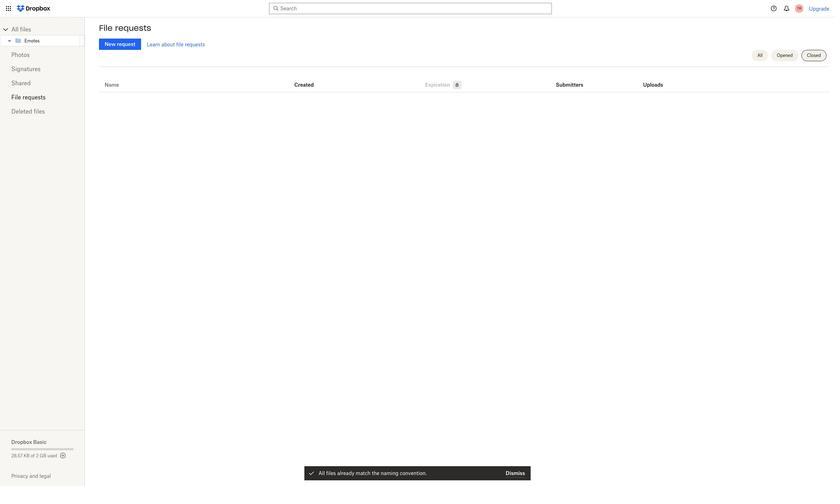 Task type: vqa. For each thing, say whether or not it's contained in the screenshot.
'Dropbox' in the _ Getting …opbox Paper PAPER • Dropbox
no



Task type: locate. For each thing, give the bounding box(es) containing it.
1 horizontal spatial requests
[[115, 23, 151, 33]]

1 horizontal spatial file
[[99, 23, 113, 33]]

alert
[[305, 466, 531, 480]]

requests
[[115, 23, 151, 33], [185, 41, 205, 47], [23, 94, 46, 101]]

created
[[295, 82, 314, 88]]

files down 'file requests' link
[[34, 108, 45, 115]]

0 vertical spatial files
[[20, 26, 31, 33]]

already
[[337, 470, 355, 476]]

column header
[[556, 72, 585, 89], [644, 72, 672, 89]]

1 vertical spatial file
[[11, 94, 21, 101]]

match
[[356, 470, 371, 476]]

gb
[[40, 453, 46, 458]]

tb
[[797, 6, 802, 11]]

signatures link
[[11, 62, 74, 76]]

file requests link
[[11, 90, 74, 104]]

requests right file
[[185, 41, 205, 47]]

upgrade link
[[810, 5, 830, 11]]

privacy
[[11, 473, 28, 479]]

2 horizontal spatial all
[[758, 53, 763, 58]]

0 horizontal spatial files
[[20, 26, 31, 33]]

all inside button
[[758, 53, 763, 58]]

files left already
[[326, 470, 336, 476]]

closed button
[[802, 50, 827, 61]]

all up photos on the left top of the page
[[11, 26, 19, 33]]

all files tree
[[1, 24, 85, 46]]

all inside all files link
[[11, 26, 19, 33]]

requests up the deleted files
[[23, 94, 46, 101]]

legal
[[40, 473, 51, 479]]

file
[[99, 23, 113, 33], [11, 94, 21, 101]]

1 vertical spatial all
[[758, 53, 763, 58]]

kb
[[24, 453, 30, 458]]

convention.
[[400, 470, 427, 476]]

photos link
[[11, 48, 74, 62]]

2 horizontal spatial files
[[326, 470, 336, 476]]

all for all
[[758, 53, 763, 58]]

1 vertical spatial files
[[34, 108, 45, 115]]

get more space image
[[59, 451, 67, 460]]

file up new
[[99, 23, 113, 33]]

2 horizontal spatial requests
[[185, 41, 205, 47]]

request
[[117, 41, 135, 47]]

all left already
[[319, 470, 325, 476]]

file requests
[[99, 23, 151, 33], [11, 94, 46, 101]]

1 vertical spatial requests
[[185, 41, 205, 47]]

1 horizontal spatial all
[[319, 470, 325, 476]]

files for all files already match the naming convention.
[[326, 470, 336, 476]]

2 column header from the left
[[644, 72, 672, 89]]

0 horizontal spatial all
[[11, 26, 19, 33]]

1 horizontal spatial column header
[[644, 72, 672, 89]]

0 horizontal spatial file requests
[[11, 94, 46, 101]]

files up emotes
[[20, 26, 31, 33]]

of
[[31, 453, 35, 458]]

used
[[47, 453, 57, 458]]

files inside tree
[[20, 26, 31, 33]]

file down shared on the left
[[11, 94, 21, 101]]

requests up request
[[115, 23, 151, 33]]

0 horizontal spatial file
[[11, 94, 21, 101]]

2 vertical spatial all
[[319, 470, 325, 476]]

emotes
[[24, 38, 40, 43]]

the
[[372, 470, 380, 476]]

0 horizontal spatial column header
[[556, 72, 585, 89]]

1 horizontal spatial file requests
[[99, 23, 151, 33]]

deleted files link
[[11, 104, 74, 119]]

new
[[105, 41, 116, 47]]

files
[[20, 26, 31, 33], [34, 108, 45, 115], [326, 470, 336, 476]]

and
[[29, 473, 38, 479]]

privacy and legal link
[[11, 473, 85, 479]]

1 horizontal spatial files
[[34, 108, 45, 115]]

shared
[[11, 80, 31, 87]]

file requests up request
[[99, 23, 151, 33]]

basic
[[33, 439, 47, 445]]

row
[[99, 69, 830, 92]]

all for all files
[[11, 26, 19, 33]]

learn about file requests link
[[147, 41, 205, 47]]

0 vertical spatial all
[[11, 26, 19, 33]]

0 horizontal spatial requests
[[23, 94, 46, 101]]

new request
[[105, 41, 135, 47]]

2 vertical spatial files
[[326, 470, 336, 476]]

0 vertical spatial file
[[99, 23, 113, 33]]

all left opened
[[758, 53, 763, 58]]

all
[[11, 26, 19, 33], [758, 53, 763, 58], [319, 470, 325, 476]]

dismiss
[[506, 470, 525, 476]]

dropbox
[[11, 439, 32, 445]]

2 vertical spatial requests
[[23, 94, 46, 101]]

emotes link
[[15, 36, 78, 45]]

photos
[[11, 51, 30, 58]]

file requests up the deleted files
[[11, 94, 46, 101]]



Task type: describe. For each thing, give the bounding box(es) containing it.
shared link
[[11, 76, 74, 90]]

1 column header from the left
[[556, 72, 585, 89]]

all button
[[752, 50, 769, 61]]

naming
[[381, 470, 399, 476]]

created button
[[295, 81, 314, 89]]

opened
[[777, 53, 793, 58]]

28.57 kb of 2 gb used
[[11, 453, 57, 458]]

tb button
[[794, 3, 805, 14]]

0 vertical spatial requests
[[115, 23, 151, 33]]

deleted files
[[11, 108, 45, 115]]

deleted
[[11, 108, 32, 115]]

all files link
[[11, 24, 85, 35]]

alert containing dismiss
[[305, 466, 531, 480]]

dismiss button
[[506, 469, 525, 478]]

row containing name
[[99, 69, 830, 92]]

closed
[[807, 53, 821, 58]]

files for deleted files
[[34, 108, 45, 115]]

learn
[[147, 41, 160, 47]]

files for all files
[[20, 26, 31, 33]]

all files already match the naming convention.
[[319, 470, 427, 476]]

Search in folder "Dropbox" text field
[[280, 5, 539, 12]]

learn about file requests
[[147, 41, 205, 47]]

opened button
[[772, 50, 799, 61]]

1 vertical spatial file requests
[[11, 94, 46, 101]]

0 vertical spatial file requests
[[99, 23, 151, 33]]

2
[[36, 453, 39, 458]]

dropbox logo - go to the homepage image
[[14, 3, 53, 14]]

privacy and legal
[[11, 473, 51, 479]]

upgrade
[[810, 5, 830, 11]]

all files
[[11, 26, 31, 33]]

new request button
[[99, 39, 141, 50]]

about
[[162, 41, 175, 47]]

28.57
[[11, 453, 22, 458]]

global header element
[[0, 0, 836, 17]]

name
[[105, 82, 119, 88]]

signatures
[[11, 65, 41, 73]]

dropbox basic
[[11, 439, 47, 445]]

pro trial element
[[450, 81, 462, 89]]

file
[[176, 41, 184, 47]]

all for all files already match the naming convention.
[[319, 470, 325, 476]]



